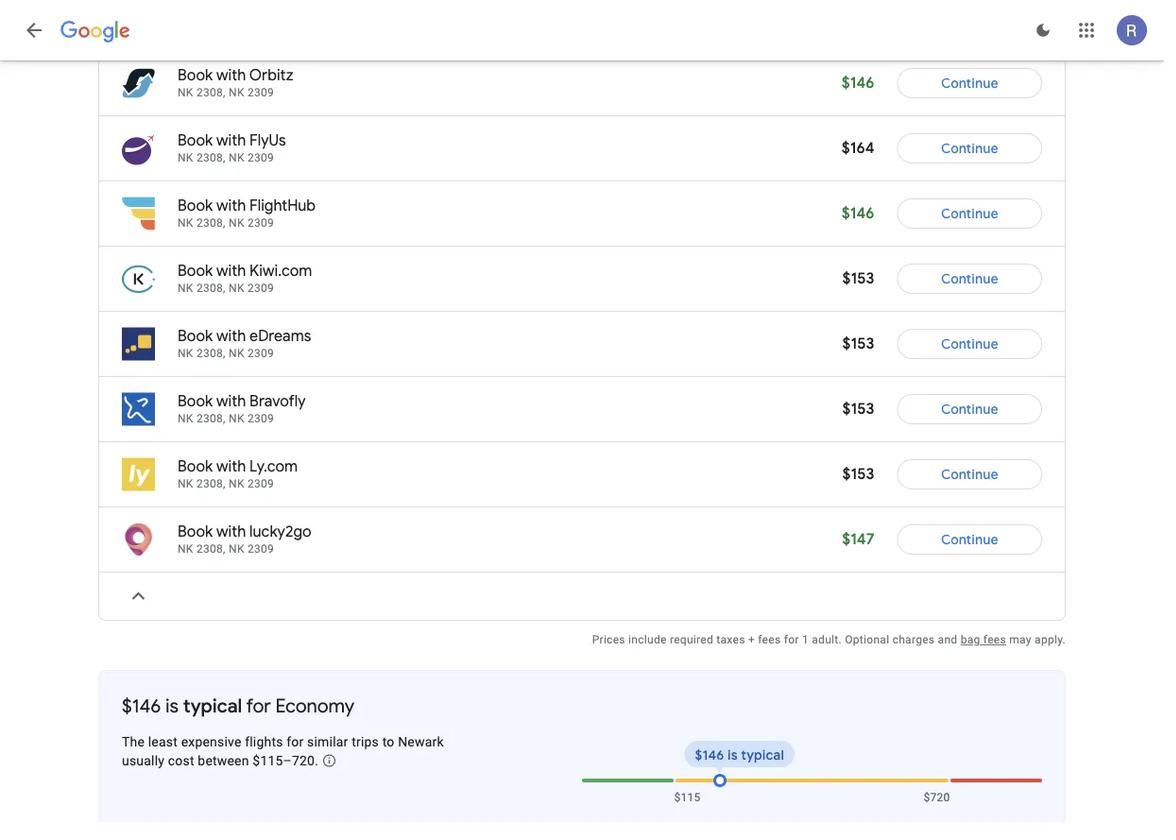 Task type: locate. For each thing, give the bounding box(es) containing it.
book left orbitz
[[178, 66, 213, 85]]

$146 is typical for economy
[[122, 694, 355, 718]]

2308, inside book with bravofly nk 2308, nk 2309
[[197, 412, 226, 425]]

book for book with kiwi.com
[[178, 261, 213, 281]]

to
[[382, 734, 395, 750]]

1 continue button from the top
[[897, 60, 1043, 106]]

adult.
[[812, 633, 842, 647]]

flighthub
[[250, 196, 316, 216]]

2308, up book with flyus nk 2308, nk 2309
[[197, 86, 226, 99]]

continue button for book with ly.com
[[897, 452, 1043, 497]]

1 horizontal spatial typical
[[741, 747, 784, 764]]

with inside book with flighthub nk 2308, nk 2309
[[216, 196, 246, 216]]

book for book with ly.com
[[178, 457, 213, 476]]

8 2309 from the top
[[248, 543, 274, 556]]

1 2308, from the top
[[197, 86, 226, 99]]

5 2308, from the top
[[197, 347, 226, 360]]

7 2309 from the top
[[248, 477, 274, 491]]

is for $146 is typical
[[728, 747, 738, 764]]

2309 down ly.com
[[248, 477, 274, 491]]

2309 inside the book with lucky2go nk 2308, nk 2309
[[248, 543, 274, 556]]

0 horizontal spatial typical
[[183, 694, 242, 718]]

2308, up the book with lucky2go nk 2308, nk 2309
[[197, 477, 226, 491]]

book inside book with flighthub nk 2308, nk 2309
[[178, 196, 213, 216]]

trips
[[352, 734, 379, 750]]

6 2308, from the top
[[197, 412, 226, 425]]

2 153 us dollars text field from the top
[[843, 399, 875, 419]]

8 2308, from the top
[[197, 543, 226, 556]]

continue button
[[897, 60, 1043, 106], [897, 126, 1043, 171], [897, 191, 1043, 236], [897, 256, 1043, 302], [897, 321, 1043, 367], [897, 387, 1043, 432], [897, 452, 1043, 497], [897, 517, 1043, 562]]

1 153 us dollars text field from the top
[[843, 334, 875, 354]]

2309 down lucky2go
[[248, 543, 274, 556]]

153 us dollars text field for book with ly.com
[[843, 465, 875, 484]]

4 continue button from the top
[[897, 256, 1043, 302]]

1 $153 from the top
[[843, 269, 875, 288]]

1 horizontal spatial fees
[[984, 633, 1007, 647]]

between
[[198, 753, 249, 769]]

orbitz
[[249, 66, 294, 85]]

0 horizontal spatial is
[[165, 694, 179, 718]]

book with ly.com nk 2308, nk 2309
[[178, 457, 298, 491]]

book down book with orbitz nk 2308, nk 2309
[[178, 131, 213, 150]]

Flight numbers NK 2308, NK 2309 text field
[[178, 86, 274, 99], [178, 151, 274, 164], [178, 412, 274, 425], [178, 477, 274, 491]]

0 horizontal spatial fees
[[758, 633, 781, 647]]

fees right bag
[[984, 633, 1007, 647]]

2309 inside book with orbitz nk 2308, nk 2309
[[248, 86, 274, 99]]

1 continue from the top
[[941, 75, 999, 92]]

3 continue button from the top
[[897, 191, 1043, 236]]

continue for book with lucky2go
[[941, 531, 999, 548]]

3 continue from the top
[[941, 205, 999, 222]]

6 continue button from the top
[[897, 387, 1043, 432]]

continue button for book with edreams
[[897, 321, 1043, 367]]

flight numbers nk 2308, nk 2309 text field for kiwi.com
[[178, 282, 274, 295]]

usually
[[122, 753, 165, 769]]

2 continue from the top
[[941, 140, 999, 157]]

for
[[784, 633, 799, 647], [246, 694, 271, 718], [287, 734, 304, 750]]

flight numbers nk 2308, nk 2309 text field for ly.com
[[178, 477, 274, 491]]

2 153 us dollars text field from the top
[[843, 465, 875, 484]]

edreams
[[250, 327, 311, 346]]

with inside book with edreams nk 2308, nk 2309
[[216, 327, 246, 346]]

7 with from the top
[[216, 457, 246, 476]]

2309 down "flyus"
[[248, 151, 274, 164]]

5 continue from the top
[[941, 336, 999, 353]]

book inside the book with lucky2go nk 2308, nk 2309
[[178, 522, 213, 542]]

continue for book with flyus
[[941, 140, 999, 157]]

Flight numbers NK 2308, NK 2309 text field
[[178, 282, 274, 295], [178, 543, 274, 556]]

4 $153 from the top
[[843, 465, 875, 484]]

$153 for kiwi.com
[[843, 269, 875, 288]]

book inside book with flyus nk 2308, nk 2309
[[178, 131, 213, 150]]

3 2308, from the top
[[197, 216, 226, 230]]

with left lucky2go
[[216, 522, 246, 542]]

expensive
[[181, 734, 242, 750]]

2 book from the top
[[178, 131, 213, 150]]

with left orbitz
[[216, 66, 246, 85]]

with for orbitz
[[216, 66, 246, 85]]

153 us dollars text field up $147 on the bottom right of page
[[843, 465, 875, 484]]

2 flight numbers nk 2308, nk 2309 text field from the top
[[178, 543, 274, 556]]

164 US dollars text field
[[842, 138, 875, 158]]

1 vertical spatial typical
[[741, 747, 784, 764]]

2309 for lucky2go
[[248, 543, 274, 556]]

8 continue from the top
[[941, 531, 999, 548]]

book down flight numbers nk 2308, nk 2309 text box
[[178, 261, 213, 281]]

2 $153 from the top
[[843, 334, 875, 354]]

Flight numbers NK 2308, NK 2309 text field
[[178, 216, 274, 230]]

2308, inside book with orbitz nk 2308, nk 2309
[[197, 86, 226, 99]]

cost
[[168, 753, 194, 769]]

2308, for book with lucky2go
[[197, 543, 226, 556]]

book inside "book with ly.com nk 2308, nk 2309"
[[178, 457, 213, 476]]

153 us dollars text field for book with kiwi.com
[[843, 269, 875, 288]]

2308, for book with flyus
[[197, 151, 226, 164]]

$146 is typical
[[695, 747, 784, 764]]

book with flyus nk 2308, nk 2309
[[178, 131, 286, 164]]

flight numbers nk 2308, nk 2309 text field down bravofly at the left top
[[178, 412, 274, 425]]

1 vertical spatial 153 us dollars text field
[[843, 399, 875, 419]]

4 book from the top
[[178, 261, 213, 281]]

2308, up "book with ly.com nk 2308, nk 2309"
[[197, 412, 226, 425]]

2308,
[[197, 86, 226, 99], [197, 151, 226, 164], [197, 216, 226, 230], [197, 282, 226, 295], [197, 347, 226, 360], [197, 412, 226, 425], [197, 477, 226, 491], [197, 543, 226, 556]]

typical
[[183, 694, 242, 718], [741, 747, 784, 764]]

book inside book with kiwi.com nk 2308, nk 2309
[[178, 261, 213, 281]]

for up $115–720.
[[287, 734, 304, 750]]

book down book with bravofly nk 2308, nk 2309
[[178, 457, 213, 476]]

with up flight numbers nk 2308, nk 2309 text box
[[216, 196, 246, 216]]

2308, up book with kiwi.com nk 2308, nk 2309
[[197, 216, 226, 230]]

for left the '1'
[[784, 633, 799, 647]]

flights
[[245, 734, 283, 750]]

2309 down 'edreams'
[[248, 347, 274, 360]]

0 vertical spatial flight numbers nk 2308, nk 2309 text field
[[178, 282, 274, 295]]

continue for book with bravofly
[[941, 401, 999, 418]]

with down flight numbers nk 2308, nk 2309 text box
[[216, 261, 246, 281]]

2309 for orbitz
[[248, 86, 274, 99]]

2308, up book with flighthub nk 2308, nk 2309
[[197, 151, 226, 164]]

2 continue button from the top
[[897, 126, 1043, 171]]

2308, up book with bravofly nk 2308, nk 2309
[[197, 347, 226, 360]]

flight numbers nk 2308, nk 2309 text field for bravofly
[[178, 412, 274, 425]]

7 continue from the top
[[941, 466, 999, 483]]

continue for book with orbitz
[[941, 75, 999, 92]]

4 continue from the top
[[941, 270, 999, 287]]

for up flights
[[246, 694, 271, 718]]

2308, inside book with flighthub nk 2308, nk 2309
[[197, 216, 226, 230]]

2308, inside "book with ly.com nk 2308, nk 2309"
[[197, 477, 226, 491]]

0 vertical spatial 153 us dollars text field
[[843, 269, 875, 288]]

1 horizontal spatial is
[[728, 747, 738, 764]]

2309 inside book with kiwi.com nk 2308, nk 2309
[[248, 282, 274, 295]]

2309 down orbitz
[[248, 86, 274, 99]]

with inside book with bravofly nk 2308, nk 2309
[[216, 392, 246, 411]]

0 vertical spatial for
[[784, 633, 799, 647]]

go back image
[[23, 19, 45, 42]]

0 horizontal spatial for
[[246, 694, 271, 718]]

2308, inside the book with lucky2go nk 2308, nk 2309
[[197, 543, 226, 556]]

1 book from the top
[[178, 66, 213, 85]]

continue button for book with kiwi.com
[[897, 256, 1043, 302]]

4 2308, from the top
[[197, 282, 226, 295]]

$153
[[843, 269, 875, 288], [843, 334, 875, 354], [843, 399, 875, 419], [843, 465, 875, 484]]

flight numbers nk 2308, nk 2309 text field down orbitz
[[178, 86, 274, 99]]

6 with from the top
[[216, 392, 246, 411]]

the
[[122, 734, 145, 750]]

with inside book with kiwi.com nk 2308, nk 2309
[[216, 261, 246, 281]]

2309 down kiwi.com
[[248, 282, 274, 295]]

4 with from the top
[[216, 261, 246, 281]]

2308, for book with bravofly
[[197, 412, 226, 425]]

1 flight numbers nk 2308, nk 2309 text field from the top
[[178, 86, 274, 99]]

fees right + on the right
[[758, 633, 781, 647]]

146 US dollars text field
[[842, 204, 875, 223]]

1 vertical spatial for
[[246, 694, 271, 718]]

$720
[[924, 791, 950, 804]]

is
[[165, 694, 179, 718], [728, 747, 738, 764]]

with inside the book with lucky2go nk 2308, nk 2309
[[216, 522, 246, 542]]

learn more about price insights image
[[322, 753, 337, 768]]

flight numbers nk 2308, nk 2309 text field down ly.com
[[178, 477, 274, 491]]

2309 inside book with bravofly nk 2308, nk 2309
[[248, 412, 274, 425]]

1 flight numbers nk 2308, nk 2309 text field from the top
[[178, 282, 274, 295]]

0 vertical spatial is
[[165, 694, 179, 718]]

2308, up book with edreams nk 2308, nk 2309
[[197, 282, 226, 295]]

book with flighthub nk 2308, nk 2309
[[178, 196, 316, 230]]

0 vertical spatial 153 us dollars text field
[[843, 334, 875, 354]]

153 us dollars text field down 146 us dollars text box
[[843, 269, 875, 288]]

2309 inside book with flighthub nk 2308, nk 2309
[[248, 216, 274, 230]]

book down "book with ly.com nk 2308, nk 2309"
[[178, 522, 213, 542]]

6 continue from the top
[[941, 401, 999, 418]]

$164
[[842, 138, 875, 158]]

$146 up $164
[[842, 73, 875, 93]]

2308, inside book with flyus nk 2308, nk 2309
[[197, 151, 226, 164]]

continue button for book with orbitz
[[897, 60, 1043, 106]]

book for book with orbitz
[[178, 66, 213, 85]]

3 with from the top
[[216, 196, 246, 216]]

3 $153 from the top
[[843, 399, 875, 419]]

with inside book with orbitz nk 2308, nk 2309
[[216, 66, 246, 85]]

book inside book with orbitz nk 2308, nk 2309
[[178, 66, 213, 85]]

6 book from the top
[[178, 392, 213, 411]]

7 2308, from the top
[[197, 477, 226, 491]]

continue for book with kiwi.com
[[941, 270, 999, 287]]

8 with from the top
[[216, 522, 246, 542]]

7 continue button from the top
[[897, 452, 1043, 497]]

2308, for book with ly.com
[[197, 477, 226, 491]]

book for book with lucky2go
[[178, 522, 213, 542]]

1 vertical spatial flight numbers nk 2308, nk 2309 text field
[[178, 543, 274, 556]]

1
[[802, 633, 809, 647]]

book with bravofly nk 2308, nk 2309
[[178, 392, 306, 425]]

6 2309 from the top
[[248, 412, 274, 425]]

1 fees from the left
[[758, 633, 781, 647]]

2309 for flighthub
[[248, 216, 274, 230]]

153 us dollars text field for edreams
[[843, 334, 875, 354]]

taxes
[[717, 633, 745, 647]]

2309 down flighthub
[[248, 216, 274, 230]]

continue
[[941, 75, 999, 92], [941, 140, 999, 157], [941, 205, 999, 222], [941, 270, 999, 287], [941, 336, 999, 353], [941, 401, 999, 418], [941, 466, 999, 483], [941, 531, 999, 548]]

8 continue button from the top
[[897, 517, 1043, 562]]

2309 inside book with edreams nk 2308, nk 2309
[[248, 347, 274, 360]]

5 with from the top
[[216, 327, 246, 346]]

3 flight numbers nk 2308, nk 2309 text field from the top
[[178, 412, 274, 425]]

continue for book with ly.com
[[941, 466, 999, 483]]

5 2309 from the top
[[248, 347, 274, 360]]

kiwi.com
[[250, 261, 312, 281]]

2308, for book with orbitz
[[197, 86, 226, 99]]

2 vertical spatial for
[[287, 734, 304, 750]]

1 vertical spatial is
[[728, 747, 738, 764]]

flight numbers nk 2308, nk 2309 text field down kiwi.com
[[178, 282, 274, 295]]

book down nk 2308, nk 2309 text field
[[178, 392, 213, 411]]

book
[[178, 66, 213, 85], [178, 131, 213, 150], [178, 196, 213, 216], [178, 261, 213, 281], [178, 327, 213, 346], [178, 392, 213, 411], [178, 457, 213, 476], [178, 522, 213, 542]]

fees
[[758, 633, 781, 647], [984, 633, 1007, 647]]

with inside book with flyus nk 2308, nk 2309
[[216, 131, 246, 150]]

0 vertical spatial typical
[[183, 694, 242, 718]]

book inside book with bravofly nk 2308, nk 2309
[[178, 392, 213, 411]]

1 153 us dollars text field from the top
[[843, 269, 875, 288]]

2309 inside "book with ly.com nk 2308, nk 2309"
[[248, 477, 274, 491]]

147 US dollars text field
[[842, 530, 875, 549]]

flight numbers nk 2308, nk 2309 text field down lucky2go
[[178, 543, 274, 556]]

7 book from the top
[[178, 457, 213, 476]]

1 horizontal spatial for
[[287, 734, 304, 750]]

flight numbers nk 2308, nk 2309 text field down "flyus"
[[178, 151, 274, 164]]

2 flight numbers nk 2308, nk 2309 text field from the top
[[178, 151, 274, 164]]

book inside book with edreams nk 2308, nk 2309
[[178, 327, 213, 346]]

book up nk 2308, nk 2309 text field
[[178, 327, 213, 346]]

4 2309 from the top
[[248, 282, 274, 295]]

2 with from the top
[[216, 131, 246, 150]]

153 US dollars text field
[[843, 269, 875, 288], [843, 465, 875, 484]]

153 US dollars text field
[[843, 334, 875, 354], [843, 399, 875, 419]]

apply.
[[1035, 633, 1066, 647]]

with up nk 2308, nk 2309 text field
[[216, 327, 246, 346]]

1 vertical spatial 153 us dollars text field
[[843, 465, 875, 484]]

5 continue button from the top
[[897, 321, 1043, 367]]

book up flight numbers nk 2308, nk 2309 text box
[[178, 196, 213, 216]]

3 book from the top
[[178, 196, 213, 216]]

2308, inside book with kiwi.com nk 2308, nk 2309
[[197, 282, 226, 295]]

nk
[[178, 86, 193, 99], [229, 86, 245, 99], [178, 151, 193, 164], [229, 151, 245, 164], [178, 216, 193, 230], [229, 216, 245, 230], [178, 282, 193, 295], [229, 282, 245, 295], [178, 347, 193, 360], [229, 347, 245, 360], [178, 412, 193, 425], [229, 412, 245, 425], [178, 477, 193, 491], [229, 477, 245, 491], [178, 543, 193, 556], [229, 543, 245, 556]]

with left ly.com
[[216, 457, 246, 476]]

flight numbers nk 2308, nk 2309 text field for lucky2go
[[178, 543, 274, 556]]

may
[[1010, 633, 1032, 647]]

8 book from the top
[[178, 522, 213, 542]]

with left bravofly at the left top
[[216, 392, 246, 411]]

with
[[216, 66, 246, 85], [216, 131, 246, 150], [216, 196, 246, 216], [216, 261, 246, 281], [216, 327, 246, 346], [216, 392, 246, 411], [216, 457, 246, 476], [216, 522, 246, 542]]

bag
[[961, 633, 981, 647]]

5 book from the top
[[178, 327, 213, 346]]

with left "flyus"
[[216, 131, 246, 150]]

with for flighthub
[[216, 196, 246, 216]]

4 flight numbers nk 2308, nk 2309 text field from the top
[[178, 477, 274, 491]]

3 2309 from the top
[[248, 216, 274, 230]]

1 2309 from the top
[[248, 86, 274, 99]]

2308, down "book with ly.com nk 2308, nk 2309"
[[197, 543, 226, 556]]

2309 for bravofly
[[248, 412, 274, 425]]

2309 inside book with flyus nk 2308, nk 2309
[[248, 151, 274, 164]]

2 2309 from the top
[[248, 151, 274, 164]]

$146
[[842, 73, 875, 93], [842, 204, 875, 223], [122, 694, 161, 718], [695, 747, 724, 764]]

2 2308, from the top
[[197, 151, 226, 164]]

2309
[[248, 86, 274, 99], [248, 151, 274, 164], [248, 216, 274, 230], [248, 282, 274, 295], [248, 347, 274, 360], [248, 412, 274, 425], [248, 477, 274, 491], [248, 543, 274, 556]]

2309 down bravofly at the left top
[[248, 412, 274, 425]]

2308, inside book with edreams nk 2308, nk 2309
[[197, 347, 226, 360]]

1 with from the top
[[216, 66, 246, 85]]

2308, for book with kiwi.com
[[197, 282, 226, 295]]

with inside "book with ly.com nk 2308, nk 2309"
[[216, 457, 246, 476]]

2 fees from the left
[[984, 633, 1007, 647]]



Task type: describe. For each thing, give the bounding box(es) containing it.
economy
[[275, 694, 355, 718]]

book with orbitz nk 2308, nk 2309
[[178, 66, 294, 99]]

lucky2go
[[250, 522, 312, 542]]

$153 for bravofly
[[843, 399, 875, 419]]

2308, for book with flighthub
[[197, 216, 226, 230]]

similar
[[307, 734, 348, 750]]

flyus
[[250, 131, 286, 150]]

153 us dollars text field for bravofly
[[843, 399, 875, 419]]

book with kiwi.com nk 2308, nk 2309
[[178, 261, 312, 295]]

2308, for book with edreams
[[197, 347, 226, 360]]

continue button for book with bravofly
[[897, 387, 1043, 432]]

$146 down $164
[[842, 204, 875, 223]]

optional
[[845, 633, 890, 647]]

prices
[[592, 633, 626, 647]]

flight numbers nk 2308, nk 2309 text field for flyus
[[178, 151, 274, 164]]

continue for book with flighthub
[[941, 205, 999, 222]]

charges
[[893, 633, 935, 647]]

with for lucky2go
[[216, 522, 246, 542]]

book for book with bravofly
[[178, 392, 213, 411]]

Flight numbers NK 2308, NK 2309 text field
[[178, 347, 274, 360]]

book with edreams nk 2308, nk 2309
[[178, 327, 311, 360]]

with for ly.com
[[216, 457, 246, 476]]

bag fees button
[[961, 633, 1007, 647]]

$115
[[674, 791, 701, 804]]

with for kiwi.com
[[216, 261, 246, 281]]

2309 for edreams
[[248, 347, 274, 360]]

$147
[[842, 530, 875, 549]]

typical for $146 is typical
[[741, 747, 784, 764]]

continue button for book with flyus
[[897, 126, 1043, 171]]

the least expensive flights for similar trips to newark usually cost between $115–720.
[[122, 734, 444, 769]]

$115–720.
[[253, 753, 319, 769]]

book for book with edreams
[[178, 327, 213, 346]]

$146 up $115
[[695, 747, 724, 764]]

2309 for kiwi.com
[[248, 282, 274, 295]]

ly.com
[[250, 457, 298, 476]]

continue for book with edreams
[[941, 336, 999, 353]]

continue button for book with flighthub
[[897, 191, 1043, 236]]

146 US dollars text field
[[842, 73, 875, 93]]

required
[[670, 633, 714, 647]]

book for book with flighthub
[[178, 196, 213, 216]]

and
[[938, 633, 958, 647]]

bravofly
[[250, 392, 306, 411]]

2309 for flyus
[[248, 151, 274, 164]]

with for flyus
[[216, 131, 246, 150]]

flight numbers nk 2308, nk 2309 text field for orbitz
[[178, 86, 274, 99]]

with for edreams
[[216, 327, 246, 346]]

prices include required taxes + fees for 1 adult. optional charges and bag fees may apply.
[[592, 633, 1066, 647]]

for inside 'the least expensive flights for similar trips to newark usually cost between $115–720.'
[[287, 734, 304, 750]]

is for $146 is typical for economy
[[165, 694, 179, 718]]

$153 for ly.com
[[843, 465, 875, 484]]

include
[[629, 633, 667, 647]]

$153 for edreams
[[843, 334, 875, 354]]

+
[[749, 633, 755, 647]]

change appearance image
[[1021, 8, 1066, 53]]

book with lucky2go nk 2308, nk 2309
[[178, 522, 312, 556]]

2 horizontal spatial for
[[784, 633, 799, 647]]

typical for $146 is typical for economy
[[183, 694, 242, 718]]

2309 for ly.com
[[248, 477, 274, 491]]

newark
[[398, 734, 444, 750]]

continue button for book with lucky2go
[[897, 517, 1043, 562]]

with for bravofly
[[216, 392, 246, 411]]

least
[[148, 734, 178, 750]]

$146 up the
[[122, 694, 161, 718]]

book for book with flyus
[[178, 131, 213, 150]]



Task type: vqa. For each thing, say whether or not it's contained in the screenshot.


